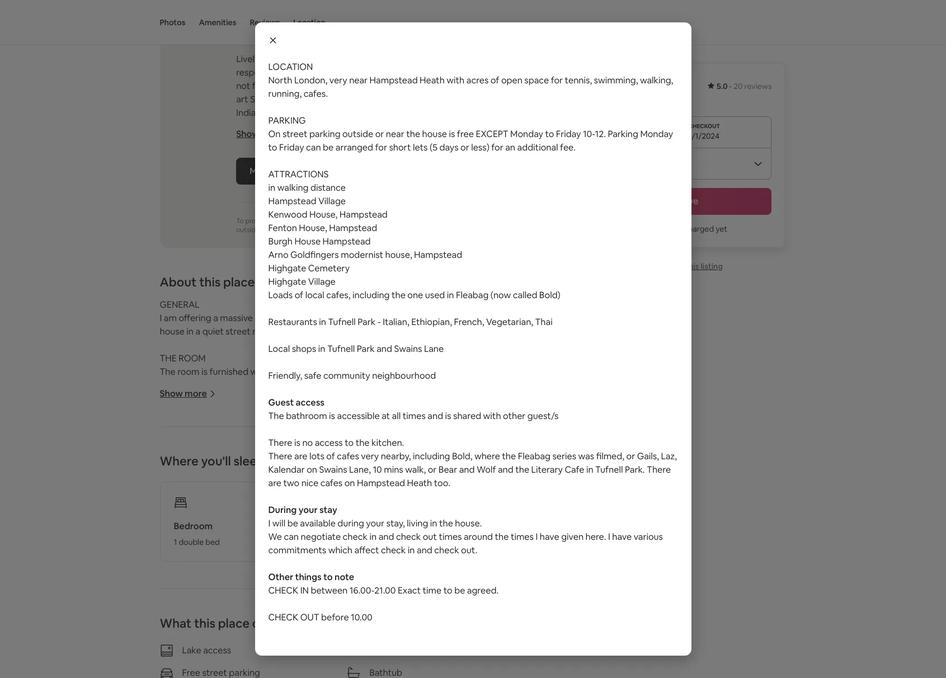 Task type: locate. For each thing, give the bounding box(es) containing it.
outside
[[342, 128, 373, 140], [236, 225, 259, 234], [234, 594, 265, 606]]

house, up house
[[299, 222, 327, 234]]

outside down "isle"
[[342, 128, 373, 140]]

bath,
[[260, 420, 281, 431]]

0 vertical spatial very
[[329, 74, 347, 86]]

attractions for attractions in walking distance
[[160, 648, 220, 660]]

the for the bathroom is accessible at all times and is shared with other guest/s
[[268, 410, 284, 422]]

a right the also at the bottom of the page
[[180, 433, 184, 445]]

drawers,
[[160, 379, 195, 391]]

about this space dialog
[[255, 0, 691, 656]]

double inside general i am offering a massive double bedroom  in a huge comfortable three storey victorian house in a quiet street near hampstead heath
[[255, 312, 284, 324]]

1 vertical spatial show more
[[160, 388, 207, 399]]

location inside about this space dialog
[[268, 61, 313, 73]]

a inside the 'the room the room is furnished with antique furniture - armchairs table & chair,  a large chest of drawers,  hanging rail, drying rack, and plenty of light.'
[[446, 366, 451, 378]]

french, inside the 'lively, friendly, enthusiastic. local, hardworking, respectful  i can understand some french, but i am not fluent. cant live without: books my dog making art social life nature  favourite travel destinations india south america spain isle of wight'
[[375, 67, 406, 78]]

times right the out
[[439, 531, 462, 543]]

location north london, very near hampstead heath with acres of open space for tennis, swimming, walking, running, cafes.
[[268, 61, 673, 100], [160, 527, 485, 566]]

stay,
[[386, 518, 405, 529]]

monday
[[510, 128, 543, 140], [640, 128, 673, 140], [402, 594, 435, 606], [192, 608, 225, 619]]

0 vertical spatial fleabag
[[456, 289, 489, 301]]

attractions inside attractions in walking distance
[[160, 648, 220, 660]]

north inside about this space dialog
[[268, 74, 292, 86]]

more down south
[[261, 128, 283, 140]]

one up bold,
[[445, 420, 461, 431]]

including up walk,
[[413, 450, 450, 462]]

and down stay,
[[379, 531, 394, 543]]

1 horizontal spatial parking
[[608, 128, 638, 140]]

lake access
[[182, 645, 231, 656]]

photos button
[[160, 0, 185, 45]]

free inside about this space dialog
[[457, 128, 474, 140]]

room
[[177, 366, 200, 378]]

0 vertical spatial less)
[[471, 142, 489, 153]]

0 vertical spatial swains
[[394, 343, 422, 355]]

drying
[[250, 379, 276, 391]]

0 horizontal spatial parking
[[201, 594, 232, 606]]

in inside there is no access to the kitchen. there are lots of cafes very nearby, including bold, where the fleabag series was filmed, or gails, laz, kalendar on swains lane, 10 mins walk, or bear and wolf and the literary cafe in tufnell park. there are two nice cafes on hampstead heath too.
[[586, 464, 593, 476]]

local shops in tufnell park and swains lane
[[268, 343, 444, 355]]

be left out
[[282, 608, 292, 619]]

have right here.
[[612, 531, 632, 543]]

1 horizontal spatial double
[[255, 312, 284, 324]]

1 vertical spatial location north london, very near hampstead heath with acres of open space for tennis, swimming, walking, running, cafes.
[[160, 527, 485, 566]]

0 vertical spatial free
[[457, 128, 474, 140]]

0 horizontal spatial space
[[286, 48, 311, 59]]

2 check from the top
[[268, 612, 298, 623]]

walking
[[277, 182, 309, 194], [171, 661, 202, 673]]

outside left fenton
[[236, 225, 259, 234]]

parking down spain
[[309, 128, 340, 140]]

london, down "teacher"
[[288, 22, 321, 34]]

kenwood
[[268, 209, 307, 220]]

london, down bedroom
[[186, 540, 219, 552]]

room.
[[315, 460, 340, 472]]

with
[[447, 74, 465, 86], [250, 366, 268, 378], [483, 410, 501, 422], [240, 420, 258, 431], [425, 420, 443, 431], [338, 540, 356, 552]]

check in between 16.00-21.00 exact time to be agreed.
[[268, 585, 499, 596]]

1 vertical spatial one
[[445, 420, 461, 431]]

0 horizontal spatial additional
[[476, 608, 517, 619]]

0 horizontal spatial 10-
[[474, 594, 487, 606]]

house down destinations
[[422, 128, 447, 140]]

0 vertical spatial north
[[268, 74, 292, 86]]

1 horizontal spatial two
[[475, 420, 491, 431]]

1 vertical spatial on
[[345, 477, 355, 489]]

in up the out
[[430, 518, 437, 529]]

community
[[323, 370, 370, 382]]

distance inside attractions in walking distance hampstead village kenwood house, hampstead fenton house, hampstead burgh house hampstead arno goldfingers modernist house, hampstead highgate cemetery highgate village loads of local cafes, including the one used in fleabag (now called bold)
[[310, 182, 346, 194]]

1 check from the top
[[268, 585, 298, 596]]

shared
[[453, 410, 481, 422], [395, 420, 423, 431]]

fleabag inside there is no access to the kitchen. there are lots of cafes very nearby, including bold, where the fleabag series was filmed, or gails, laz, kalendar on swains lane, 10 mins walk, or bear and wolf and the literary cafe in tufnell park. there are two nice cafes on hampstead heath too.
[[518, 450, 551, 462]]

2 horizontal spatial your
[[366, 518, 384, 529]]

shared for is
[[453, 410, 481, 422]]

and inside the 'the room the room is furnished with antique furniture - armchairs table & chair,  a large chest of drawers,  hanging rail, drying rack, and plenty of light.'
[[300, 379, 316, 391]]

destinations
[[386, 93, 436, 105]]

street up what
[[174, 594, 199, 606]]

heath
[[420, 74, 445, 86], [323, 326, 348, 337], [407, 477, 432, 489], [311, 540, 336, 552]]

1 vertical spatial on
[[160, 594, 172, 606]]

0 horizontal spatial are
[[268, 477, 281, 489]]

one inside "a family bathroom, with bath,  shower, loo and washbasin shared with one  or two others. also a separate loo."
[[445, 420, 461, 431]]

amenities button
[[199, 0, 236, 45]]

0 horizontal spatial parking
[[160, 581, 197, 593]]

lots
[[309, 450, 324, 462]]

12. inside about this space dialog
[[595, 128, 606, 140]]

0 horizontal spatial -
[[341, 366, 345, 378]]

(now
[[491, 289, 511, 301]]

exact
[[398, 585, 421, 596]]

parking up what
[[160, 581, 197, 593]]

bold,
[[452, 450, 472, 462]]

given
[[561, 531, 584, 543]]

swimming,
[[594, 74, 638, 86], [160, 554, 204, 566]]

never
[[316, 217, 334, 225]]

1 vertical spatial distance
[[204, 661, 239, 673]]

there up kalendar
[[268, 450, 292, 462]]

0 horizontal spatial attractions
[[160, 648, 220, 660]]

1 horizontal spatial am
[[428, 67, 441, 78]]

0 horizontal spatial your
[[270, 217, 284, 225]]

you won't be charged yet
[[636, 224, 727, 234]]

cafes. up other
[[276, 554, 301, 566]]

french, inside about this space dialog
[[454, 316, 484, 328]]

making
[[414, 80, 443, 92]]

your right protect
[[270, 217, 284, 225]]

your up available
[[299, 504, 318, 516]]

walking, down bed
[[206, 554, 239, 566]]

place for about this place
[[223, 274, 255, 290]]

there down bath,
[[268, 437, 292, 449]]

access down 'loo'
[[315, 437, 343, 449]]

tufnell down the filmed,
[[595, 464, 623, 476]]

can up cant
[[284, 67, 299, 78]]

app.
[[337, 225, 350, 234]]

0 vertical spatial parking on street parking outside or near the house is free except monday to friday 10-12. parking monday to friday can be arranged for short lets (5 days or less) for an additional fee.
[[268, 115, 673, 153]]

10- right time
[[474, 594, 487, 606]]

0 vertical spatial access
[[296, 397, 325, 408]]

commitments
[[268, 544, 326, 556]]

lets down destinations
[[413, 142, 428, 153]]

access right lake
[[203, 645, 231, 656]]

and up table
[[377, 343, 392, 355]]

on up what
[[160, 594, 172, 606]]

vegetarian,
[[486, 316, 533, 328]]

shared inside "a family bathroom, with bath,  shower, loo and washbasin shared with one  or two others. also a separate loo."
[[395, 420, 423, 431]]

lets
[[413, 142, 428, 153], [372, 608, 386, 619]]

0 vertical spatial short
[[389, 142, 411, 153]]

0 vertical spatial highgate
[[268, 262, 306, 274]]

london, up nature
[[294, 74, 327, 86]]

check
[[343, 531, 368, 543], [396, 531, 421, 543], [381, 544, 406, 556], [434, 544, 459, 556]]

0 vertical spatial walking,
[[640, 74, 673, 86]]

house,
[[309, 209, 338, 220], [299, 222, 327, 234]]

the
[[406, 128, 420, 140], [269, 225, 279, 234], [392, 289, 406, 301], [356, 437, 370, 449], [502, 450, 516, 462], [300, 460, 313, 472], [515, 464, 529, 476], [439, 518, 453, 529], [495, 531, 509, 543], [298, 594, 312, 606]]

2 horizontal spatial house
[[422, 128, 447, 140]]

walking inside attractions in walking distance hampstead village kenwood house, hampstead fenton house, hampstead burgh house hampstead arno goldfingers modernist house, hampstead highgate cemetery highgate village loads of local cafes, including the one used in fleabag (now called bold)
[[277, 182, 309, 194]]

one left used
[[407, 289, 423, 301]]

lets inside about this space dialog
[[413, 142, 428, 153]]

the down the
[[160, 366, 175, 378]]

0 horizontal spatial days
[[398, 608, 417, 619]]

acres right making
[[467, 74, 489, 86]]

(5
[[430, 142, 438, 153], [388, 608, 396, 619]]

the left literary
[[515, 464, 529, 476]]

india
[[236, 107, 256, 119]]

1 vertical spatial the
[[160, 366, 175, 378]]

distance up never
[[310, 182, 346, 194]]

and inside "a family bathroom, with bath,  shower, loo and washbasin shared with one  or two others. also a separate loo."
[[333, 420, 348, 431]]

charged
[[684, 224, 714, 234]]

0 vertical spatial swimming,
[[594, 74, 638, 86]]

cafes
[[337, 450, 359, 462], [320, 477, 343, 489]]

am inside the 'lively, friendly, enthusiastic. local, hardworking, respectful  i can understand some french, but i am not fluent. cant live without: books my dog making art social life nature  favourite travel destinations india south america spain isle of wight'
[[428, 67, 441, 78]]

i left will
[[268, 518, 270, 529]]

fleabag inside attractions in walking distance hampstead village kenwood house, hampstead fenton house, hampstead burgh house hampstead arno goldfingers modernist house, hampstead highgate cemetery highgate village loads of local cafes, including the one used in fleabag (now called bold)
[[456, 289, 489, 301]]

agreed.
[[467, 585, 499, 596]]

park up local shops in tufnell park and swains lane
[[358, 316, 376, 328]]

0 vertical spatial (5
[[430, 142, 438, 153]]

1 horizontal spatial fleabag
[[518, 450, 551, 462]]

the down destinations
[[406, 128, 420, 140]]

gails,
[[637, 450, 659, 462]]

two inside there is no access to the kitchen. there are lots of cafes very nearby, including bold, where the fleabag series was filmed, or gails, laz, kalendar on swains lane, 10 mins walk, or bear and wolf and the literary cafe in tufnell park. there are two nice cafes on hampstead heath too.
[[283, 477, 299, 489]]

cafe
[[565, 464, 584, 476]]

0 horizontal spatial walking
[[171, 661, 202, 673]]

1 vertical spatial parking
[[201, 594, 232, 606]]

suitable
[[177, 487, 209, 499]]

be right will
[[287, 518, 298, 529]]

1 horizontal spatial open
[[501, 74, 523, 86]]

1 horizontal spatial free
[[457, 128, 474, 140]]

0 horizontal spatial one
[[407, 289, 423, 301]]

the inside the 'the room the room is furnished with antique furniture - armchairs table & chair,  a large chest of drawers,  hanging rail, drying rack, and plenty of light.'
[[160, 366, 175, 378]]

access for lake access
[[203, 645, 231, 656]]

other things to note
[[268, 571, 354, 583]]

swimming, down 1
[[160, 554, 204, 566]]

/ left trainer
[[329, 0, 333, 12]]

in left huge
[[328, 312, 335, 324]]

airbnb
[[281, 225, 302, 234]]

walking inside attractions in walking distance
[[171, 661, 202, 673]]

1 vertical spatial days
[[398, 608, 417, 619]]

1 horizontal spatial shared
[[453, 410, 481, 422]]

on
[[268, 128, 281, 140], [160, 594, 172, 606]]

1 vertical spatial open
[[393, 540, 414, 552]]

0 vertical spatial lets
[[413, 142, 428, 153]]

with left bath,
[[240, 420, 258, 431]]

location down the space at the left top of page
[[268, 61, 313, 73]]

washbasin
[[350, 420, 393, 431]]

short down 16.00-
[[348, 608, 370, 619]]

- inside about this space dialog
[[378, 316, 381, 328]]

shared inside about this space dialog
[[453, 410, 481, 422]]

walking, inside about this space dialog
[[640, 74, 673, 86]]

1 horizontal spatial show more
[[236, 128, 283, 140]]

show down the india
[[236, 128, 259, 140]]

running, inside about this space dialog
[[268, 88, 302, 100]]

10- left 12/27/2023
[[583, 128, 595, 140]]

swimming, inside about this space dialog
[[594, 74, 638, 86]]

walking down lake
[[171, 661, 202, 673]]

with inside the 'the room the room is furnished with antique furniture - armchairs table & chair,  a large chest of drawers,  hanging rail, drying rack, and plenty of light.'
[[250, 366, 268, 378]]

more
[[261, 128, 283, 140], [185, 388, 207, 399]]

the up burgh
[[269, 225, 279, 234]]

the left house.
[[439, 518, 453, 529]]

arranged down in
[[294, 608, 332, 619]]

0 vertical spatial there
[[268, 437, 292, 449]]

london, inside about this space dialog
[[294, 74, 327, 86]]

shared right at
[[395, 420, 423, 431]]

out.
[[461, 544, 477, 556]]

1 vertical spatial parking
[[160, 608, 190, 619]]

0 vertical spatial street
[[283, 128, 307, 140]]

0 vertical spatial are
[[294, 450, 307, 462]]

location button
[[293, 0, 325, 45]]

what this place offers
[[160, 615, 286, 631]]

called
[[513, 289, 537, 301]]

1 vertical spatial very
[[361, 450, 379, 462]]

1 vertical spatial your
[[299, 504, 318, 516]]

in down what
[[162, 661, 169, 673]]

0 vertical spatial acres
[[467, 74, 489, 86]]

show for show more link at the top
[[236, 128, 259, 140]]

and right 'loo'
[[333, 420, 348, 431]]

transfer
[[335, 217, 359, 225]]

1 horizontal spatial attractions
[[268, 168, 329, 180]]

the inside to protect your payment, never transfer money or communicate outside of the airbnb website or app.
[[269, 225, 279, 234]]

0 vertical spatial location
[[268, 61, 313, 73]]

more for show more button
[[185, 388, 207, 399]]

can down other
[[265, 608, 280, 619]]

victorian
[[472, 312, 509, 324]]

show more for show more button
[[160, 388, 207, 399]]

0 horizontal spatial am
[[164, 312, 177, 324]]

i inside general i am offering a massive double bedroom  in a huge comfortable three storey victorian house in a quiet street near hampstead heath
[[160, 312, 162, 324]]

your left stay,
[[366, 518, 384, 529]]

1 horizontal spatial location
[[268, 61, 313, 73]]

except inside about this space dialog
[[476, 128, 508, 140]]

place for what this place offers
[[218, 615, 250, 631]]

including up huge
[[352, 289, 390, 301]]

0 vertical spatial your
[[270, 217, 284, 225]]

0 vertical spatial london,
[[288, 22, 321, 34]]

1 horizontal spatial short
[[389, 142, 411, 153]]

0 vertical spatial tennis,
[[565, 74, 592, 86]]

0 horizontal spatial fleabag
[[456, 289, 489, 301]]

parking up what this place offers at the bottom left
[[201, 594, 232, 606]]

0 horizontal spatial french,
[[375, 67, 406, 78]]

hampstead down 10
[[357, 477, 405, 489]]

in right lives
[[279, 22, 286, 34]]

times right around
[[511, 531, 534, 543]]

(5 inside about this space dialog
[[430, 142, 438, 153]]

space
[[286, 48, 311, 59], [524, 74, 549, 86], [416, 540, 440, 552]]

0 horizontal spatial free
[[349, 594, 365, 606]]

1 vertical spatial -
[[341, 366, 345, 378]]

2 vertical spatial outside
[[234, 594, 265, 606]]

the up comfortable
[[392, 289, 406, 301]]

there is no access to the kitchen. there are lots of cafes very nearby, including bold, where the fleabag series was filmed, or gails, laz, kalendar on swains lane, 10 mins walk, or bear and wolf and the literary cafe in tufnell park. there are two nice cafes on hampstead heath too.
[[268, 437, 677, 489]]

12.
[[595, 128, 606, 140], [487, 594, 497, 606]]

check down during
[[343, 531, 368, 543]]

2 vertical spatial very
[[221, 540, 239, 552]]

heath inside there is no access to the kitchen. there are lots of cafes very nearby, including bold, where the fleabag series was filmed, or gails, laz, kalendar on swains lane, 10 mins walk, or bear and wolf and the literary cafe in tufnell park. there are two nice cafes on hampstead heath too.
[[407, 477, 432, 489]]

with up drying
[[250, 366, 268, 378]]

cafes up 'lane,'
[[337, 450, 359, 462]]

listing
[[701, 261, 723, 271]]

place left offers
[[218, 615, 250, 631]]

parking on street parking outside or near the house is free except monday to friday 10-12. parking monday to friday can be arranged for short lets (5 days or less) for an additional fee. inside about this space dialog
[[268, 115, 673, 153]]

facilities
[[255, 460, 289, 472]]

bed
[[205, 537, 220, 547]]

won't
[[651, 224, 671, 234]]

1 vertical spatial place
[[218, 615, 250, 631]]

0 horizontal spatial location
[[160, 527, 204, 539]]

in down local
[[319, 316, 326, 328]]

during your stay i will be available during your stay, living in the house. we can negotiate check in and check out times around the times i have given here. i have various commitments which affect check in and check out.
[[268, 504, 663, 556]]

1 vertical spatial street
[[226, 326, 251, 337]]

5.0 · 20 reviews
[[717, 81, 772, 91]]

1 highgate from the top
[[268, 262, 306, 274]]

around
[[464, 531, 493, 543]]

the down guest
[[268, 410, 284, 422]]

0 vertical spatial attractions
[[268, 168, 329, 180]]

access up bathroom
[[296, 397, 325, 408]]

outside up offers
[[234, 594, 265, 606]]

room
[[179, 352, 206, 364]]

2 vertical spatial access
[[203, 645, 231, 656]]

this up lake access
[[194, 615, 215, 631]]

10
[[373, 464, 382, 476]]

tea and coffee making facilities in the room.
[[160, 460, 340, 472]]

1 vertical spatial swains
[[319, 464, 347, 476]]

0 horizontal spatial more
[[185, 388, 207, 399]]

there
[[268, 437, 292, 449], [268, 450, 292, 462], [647, 464, 671, 476]]

village up local
[[308, 276, 336, 288]]

0 vertical spatial space
[[286, 48, 311, 59]]

1 vertical spatial two
[[283, 477, 299, 489]]

yet
[[716, 224, 727, 234]]

$699
[[591, 77, 621, 92]]

1 vertical spatial cafes
[[320, 477, 343, 489]]

0 vertical spatial show more
[[236, 128, 283, 140]]

and right tea
[[176, 460, 192, 472]]

lives in london, united kingdom
[[256, 22, 390, 34]]

short down wight
[[389, 142, 411, 153]]

note
[[335, 571, 354, 583]]

a
[[213, 312, 218, 324], [337, 312, 342, 324], [196, 326, 200, 337], [446, 366, 451, 378], [180, 433, 184, 445]]

attractions inside attractions in walking distance hampstead village kenwood house, hampstead fenton house, hampstead burgh house hampstead arno goldfingers modernist house, hampstead highgate cemetery highgate village loads of local cafes, including the one used in fleabag (now called bold)
[[268, 168, 329, 180]]

1 vertical spatial am
[[164, 312, 177, 324]]

thai
[[535, 316, 553, 328]]

0 horizontal spatial on
[[160, 594, 172, 606]]

1 vertical spatial highgate
[[268, 276, 306, 288]]

1 horizontal spatial except
[[476, 128, 508, 140]]

my left dog
[[381, 80, 393, 92]]

0 vertical spatial house,
[[309, 209, 338, 220]]

goldfingers
[[290, 249, 339, 261]]

i down friendly,
[[280, 67, 282, 78]]

1 vertical spatial check
[[268, 612, 298, 623]]

is inside there is no access to the kitchen. there are lots of cafes very nearby, including bold, where the fleabag series was filmed, or gails, laz, kalendar on swains lane, 10 mins walk, or bear and wolf and the literary cafe in tufnell park. there are two nice cafes on hampstead heath too.
[[294, 437, 300, 449]]

street down 'massive'
[[226, 326, 251, 337]]

about this place
[[160, 274, 255, 290]]

1 horizontal spatial space
[[416, 540, 440, 552]]

distance inside attractions in walking distance
[[204, 661, 239, 673]]

antique
[[270, 366, 301, 378]]

double down loads
[[255, 312, 284, 324]]

hampstead inside general i am offering a massive double bedroom  in a huge comfortable three storey victorian house in a quiet street near hampstead heath
[[273, 326, 321, 337]]

and down bold,
[[459, 464, 475, 476]]

1 horizontal spatial /
[[364, 0, 368, 12]]

during
[[338, 518, 364, 529]]

hampstead
[[370, 74, 418, 86], [268, 195, 316, 207], [340, 209, 388, 220], [329, 222, 377, 234], [323, 236, 371, 247], [414, 249, 462, 261], [273, 326, 321, 337], [357, 477, 405, 489], [261, 540, 309, 552]]

/ right trainer
[[364, 0, 368, 12]]

time
[[423, 585, 442, 596]]

loo
[[318, 420, 331, 431]]

are down facilities
[[268, 477, 281, 489]]

local,
[[351, 53, 372, 65]]

0 vertical spatial one
[[407, 289, 423, 301]]

1 / from the left
[[329, 0, 333, 12]]

tufnell down cafes,
[[328, 316, 356, 328]]

2 / from the left
[[364, 0, 368, 12]]

swimming, up 12/27/2023
[[594, 74, 638, 86]]

0 horizontal spatial swains
[[319, 464, 347, 476]]

an inside about this space dialog
[[505, 142, 515, 153]]

/
[[329, 0, 333, 12], [364, 0, 368, 12]]

1 horizontal spatial have
[[612, 531, 632, 543]]

a left huge
[[337, 312, 342, 324]]

mins
[[384, 464, 403, 476]]

cafes down room.
[[320, 477, 343, 489]]

is inside the 'the room the room is furnished with antique furniture - armchairs table & chair,  a large chest of drawers,  hanging rail, drying rack, and plenty of light.'
[[201, 366, 208, 378]]

can
[[284, 67, 299, 78], [306, 142, 321, 153], [284, 531, 299, 543], [265, 608, 280, 619]]

very right bed
[[221, 540, 239, 552]]

one
[[407, 289, 423, 301], [445, 420, 461, 431]]

bold)
[[539, 289, 561, 301]]



Task type: vqa. For each thing, say whether or not it's contained in the screenshot.
middle 4.94 OUT OF 5 AVERAGE RATING ICON
no



Task type: describe. For each thing, give the bounding box(es) containing it.
1 vertical spatial walking,
[[206, 554, 239, 566]]

general
[[160, 299, 200, 311]]

parking inside about this space dialog
[[309, 128, 340, 140]]

double inside the bedroom 1 double bed
[[179, 537, 204, 547]]

0 horizontal spatial very
[[221, 540, 239, 552]]

armchairs
[[347, 366, 387, 378]]

2 vertical spatial house
[[314, 594, 338, 606]]

house inside general i am offering a massive double bedroom  in a huge comfortable three storey victorian house in a quiet street near hampstead heath
[[160, 326, 185, 337]]

swains inside there is no access to the kitchen. there are lots of cafes very nearby, including bold, where the fleabag series was filmed, or gails, laz, kalendar on swains lane, 10 mins walk, or bear and wolf and the literary cafe in tufnell park. there are two nice cafes on hampstead heath too.
[[319, 464, 347, 476]]

16.00-
[[350, 585, 374, 596]]

life
[[276, 93, 289, 105]]

be inside the during your stay i will be available during your stay, living in the house. we can negotiate check in and check out times around the times i have given here. i have various commitments which affect check in and check out.
[[287, 518, 298, 529]]

lake
[[182, 645, 201, 656]]

1 vertical spatial (5
[[388, 608, 396, 619]]

chair,
[[420, 366, 442, 378]]

others.
[[493, 420, 522, 431]]

1 vertical spatial short
[[348, 608, 370, 619]]

teacher
[[295, 0, 327, 12]]

1 vertical spatial house,
[[299, 222, 327, 234]]

street inside general i am offering a massive double bedroom  in a huge comfortable three storey victorian house in a quiet street near hampstead heath
[[226, 326, 251, 337]]

lane
[[424, 343, 444, 355]]

house inside about this space dialog
[[422, 128, 447, 140]]

not suitable for working from home
[[160, 487, 306, 499]]

21.00
[[374, 585, 396, 596]]

additional inside about this space dialog
[[517, 142, 558, 153]]

check down the out
[[434, 544, 459, 556]]

hampstead inside there is no access to the kitchen. there are lots of cafes very nearby, including bold, where the fleabag series was filmed, or gails, laz, kalendar on swains lane, 10 mins walk, or bear and wolf and the literary cafe in tufnell park. there are two nice cafes on hampstead heath too.
[[357, 477, 405, 489]]

here.
[[586, 531, 606, 543]]

be down spain
[[323, 142, 334, 153]]

furnished
[[210, 366, 248, 378]]

check down living
[[396, 531, 421, 543]]

0 horizontal spatial cafes.
[[276, 554, 301, 566]]

2 vertical spatial london,
[[186, 540, 219, 552]]

heath down available
[[311, 540, 336, 552]]

this for what
[[194, 615, 215, 631]]

1 horizontal spatial on
[[345, 477, 355, 489]]

1 vertical spatial lets
[[372, 608, 386, 619]]

1 vertical spatial village
[[308, 276, 336, 288]]

two inside "a family bathroom, with bath,  shower, loo and washbasin shared with one  or two others. also a separate loo."
[[475, 420, 491, 431]]

1 vertical spatial an
[[464, 608, 474, 619]]

2 vertical spatial there
[[647, 464, 671, 476]]

0 horizontal spatial fee.
[[160, 621, 175, 633]]

1 horizontal spatial very
[[329, 74, 347, 86]]

check for check out before 10.00
[[268, 612, 298, 623]]

the right where
[[502, 450, 516, 462]]

check for check in between 16.00-21.00 exact time to be agreed.
[[268, 585, 298, 596]]

0 vertical spatial village
[[318, 195, 346, 207]]

2 horizontal spatial times
[[511, 531, 534, 543]]

in inside attractions in walking distance
[[162, 661, 169, 673]]

accessible
[[337, 410, 380, 422]]

comfortable
[[366, 312, 418, 324]]

arranged inside about this space dialog
[[336, 142, 373, 153]]

more for show more link at the top
[[261, 128, 283, 140]]

0 horizontal spatial on
[[307, 464, 317, 476]]

heath inside general i am offering a massive double bedroom  in a huge comfortable three storey victorian house in a quiet street near hampstead heath
[[323, 326, 348, 337]]

2 vertical spatial your
[[366, 518, 384, 529]]

dog
[[395, 80, 412, 92]]

1 vertical spatial free
[[349, 594, 365, 606]]

walking for attractions in walking distance hampstead village kenwood house, hampstead fenton house, hampstead burgh house hampstead arno goldfingers modernist house, hampstead highgate cemetery highgate village loads of local cafes, including the one used in fleabag (now called bold)
[[277, 182, 309, 194]]

1 vertical spatial additional
[[476, 608, 517, 619]]

1 vertical spatial there
[[268, 450, 292, 462]]

this for report
[[686, 261, 699, 271]]

all
[[392, 410, 401, 422]]

2 horizontal spatial space
[[524, 74, 549, 86]]

near down local,
[[349, 74, 368, 86]]

the inside attractions in walking distance hampstead village kenwood house, hampstead fenton house, hampstead burgh house hampstead arno goldfingers modernist house, hampstead highgate cemetery highgate village loads of local cafes, including the one used in fleabag (now called bold)
[[392, 289, 406, 301]]

0 horizontal spatial 12.
[[487, 594, 497, 606]]

too.
[[434, 477, 450, 489]]

furniture
[[303, 366, 339, 378]]

the up out
[[298, 594, 312, 606]]

be left agreed.
[[454, 585, 465, 596]]

where you'll sleep
[[160, 453, 265, 469]]

burgh
[[268, 236, 293, 247]]

and right wolf
[[498, 464, 513, 476]]

in up affect
[[370, 531, 377, 543]]

literary
[[531, 464, 563, 476]]

0 horizontal spatial swimming,
[[160, 554, 204, 566]]

plenty
[[318, 379, 344, 391]]

1
[[174, 537, 177, 547]]

working
[[225, 487, 258, 499]]

location
[[293, 17, 325, 27]]

i right here.
[[608, 531, 610, 543]]

0 horizontal spatial north
[[160, 540, 184, 552]]

0 vertical spatial cafes
[[337, 450, 359, 462]]

the up the nice
[[300, 460, 313, 472]]

access inside there is no access to the kitchen. there are lots of cafes very nearby, including bold, where the fleabag series was filmed, or gails, laz, kalendar on swains lane, 10 mins walk, or bear and wolf and the literary cafe in tufnell park. there are two nice cafes on hampstead heath too.
[[315, 437, 343, 449]]

&
[[412, 366, 418, 378]]

hampstead up modernist
[[329, 222, 377, 234]]

your inside to protect your payment, never transfer money or communicate outside of the airbnb website or app.
[[270, 217, 284, 225]]

other
[[268, 571, 293, 583]]

bedroom
[[285, 312, 324, 324]]

series
[[552, 450, 576, 462]]

1 vertical spatial tufnell
[[327, 343, 355, 355]]

0 horizontal spatial parking
[[160, 608, 190, 619]]

tennis, inside about this space dialog
[[565, 74, 592, 86]]

with left other
[[483, 410, 501, 422]]

in right shops
[[318, 343, 325, 355]]

on inside about this space dialog
[[268, 128, 281, 140]]

work:
[[270, 0, 293, 12]]

hardworking,
[[374, 53, 428, 65]]

- inside the 'the room the room is furnished with antique furniture - armchairs table & chair,  a large chest of drawers,  hanging rail, drying rack, and plenty of light.'
[[341, 366, 345, 378]]

out
[[423, 531, 437, 543]]

message
[[250, 165, 287, 177]]

distance for attractions in walking distance
[[204, 661, 239, 673]]

attractions for attractions in walking distance hampstead village kenwood house, hampstead fenton house, hampstead burgh house hampstead arno goldfingers modernist house, hampstead highgate cemetery highgate village loads of local cafes, including the one used in fleabag (now called bold)
[[268, 168, 329, 180]]

show for show more button
[[160, 388, 183, 399]]

restaurants
[[268, 316, 317, 328]]

2 have from the left
[[612, 531, 632, 543]]

what
[[160, 615, 191, 631]]

trainer
[[335, 0, 362, 12]]

about
[[160, 274, 197, 290]]

laz,
[[661, 450, 677, 462]]

out
[[300, 612, 319, 623]]

0 vertical spatial tufnell
[[328, 316, 356, 328]]

south
[[258, 107, 282, 119]]

fee. inside about this space dialog
[[560, 142, 576, 153]]

at
[[382, 410, 390, 422]]

house,
[[385, 249, 412, 261]]

a up quiet on the top
[[213, 312, 218, 324]]

hampstead down will
[[261, 540, 309, 552]]

0 vertical spatial park
[[358, 316, 376, 328]]

house
[[295, 236, 321, 247]]

my inside the 'lively, friendly, enthusiastic. local, hardworking, respectful  i can understand some french, but i am not fluent. cant live without: books my dog making art social life nature  favourite travel destinations india south america spain isle of wight'
[[381, 80, 393, 92]]

hampstead down hardworking,
[[370, 74, 418, 86]]

things
[[295, 571, 322, 583]]

reserve button
[[591, 188, 772, 215]]

in down message
[[268, 182, 275, 194]]

one inside attractions in walking distance hampstead village kenwood house, hampstead fenton house, hampstead burgh house hampstead arno goldfingers modernist house, hampstead highgate cemetery highgate village loads of local cafes, including the one used in fleabag (now called bold)
[[407, 289, 423, 301]]

1 have from the left
[[540, 531, 559, 543]]

loo.
[[225, 433, 239, 445]]

i right but
[[424, 67, 426, 78]]

with right all
[[425, 420, 443, 431]]

lively,
[[236, 53, 261, 65]]

with down during
[[338, 540, 356, 552]]

available
[[300, 518, 336, 529]]

show more for show more link at the top
[[236, 128, 283, 140]]

10.00
[[351, 612, 372, 623]]

near inside general i am offering a massive double bedroom  in a huge comfortable three storey victorian house in a quiet street near hampstead heath
[[253, 326, 271, 337]]

distance for attractions in walking distance hampstead village kenwood house, hampstead fenton house, hampstead burgh house hampstead arno goldfingers modernist house, hampstead highgate cemetery highgate village loads of local cafes, including the one used in fleabag (now called bold)
[[310, 182, 346, 194]]

a inside "a family bathroom, with bath,  shower, loo and washbasin shared with one  or two others. also a separate loo."
[[180, 433, 184, 445]]

open inside about this space dialog
[[501, 74, 523, 86]]

access for guest access
[[296, 397, 325, 408]]

less) inside about this space dialog
[[471, 142, 489, 153]]

outside inside to protect your payment, never transfer money or communicate outside of the airbnb website or app.
[[236, 225, 259, 234]]

near left "we"
[[241, 540, 259, 552]]

the down washbasin
[[356, 437, 370, 449]]

nature
[[291, 93, 319, 105]]

report this listing button
[[640, 261, 723, 271]]

payment,
[[285, 217, 315, 225]]

guest access
[[268, 397, 325, 408]]

the for the space
[[268, 48, 284, 59]]

where
[[474, 450, 500, 462]]

you
[[636, 224, 649, 234]]

short inside about this space dialog
[[389, 142, 411, 153]]

acres inside about this space dialog
[[467, 74, 489, 86]]

and down the out
[[417, 544, 432, 556]]

1 vertical spatial except
[[367, 594, 400, 606]]

1 vertical spatial 10-
[[474, 594, 487, 606]]

1 horizontal spatial your
[[299, 504, 318, 516]]

live
[[302, 80, 316, 92]]

10- inside about this space dialog
[[583, 128, 595, 140]]

this for about
[[199, 274, 221, 290]]

you'll
[[201, 453, 231, 469]]

days inside about this space dialog
[[439, 142, 459, 153]]

shared for washbasin
[[395, 420, 423, 431]]

hampstead right house,
[[414, 249, 462, 261]]

bathroom,
[[195, 420, 238, 431]]

0 vertical spatial my
[[256, 0, 268, 12]]

huge
[[344, 312, 364, 324]]

report
[[658, 261, 684, 271]]

living
[[407, 518, 428, 529]]

in right used
[[447, 289, 454, 301]]

1 horizontal spatial are
[[294, 450, 307, 462]]

show more button
[[160, 388, 216, 399]]

be right won't
[[673, 224, 682, 234]]

of inside there is no access to the kitchen. there are lots of cafes very nearby, including bold, where the fleabag series was filmed, or gails, laz, kalendar on swains lane, 10 mins walk, or bear and wolf and the literary cafe in tufnell park. there are two nice cafes on hampstead heath too.
[[326, 450, 335, 462]]

including inside attractions in walking distance hampstead village kenwood house, hampstead fenton house, hampstead burgh house hampstead arno goldfingers modernist house, hampstead highgate cemetery highgate village loads of local cafes, including the one used in fleabag (now called bold)
[[352, 289, 390, 301]]

hampstead up app. on the left top
[[340, 209, 388, 220]]

check right affect
[[381, 544, 406, 556]]

guest/s
[[528, 410, 559, 422]]

1 vertical spatial parking on street parking outside or near the house is free except monday to friday 10-12. parking monday to friday can be arranged for short lets (5 days or less) for an additional fee.
[[160, 581, 519, 633]]

the right around
[[495, 531, 509, 543]]

between
[[311, 585, 348, 596]]

can up host at top left
[[306, 142, 321, 153]]

0 horizontal spatial arranged
[[294, 608, 332, 619]]

walking for attractions in walking distance
[[171, 661, 202, 673]]

to protect your payment, never transfer money or communicate outside of the airbnb website or app.
[[236, 217, 434, 234]]

offering
[[179, 312, 211, 324]]

1 horizontal spatial times
[[439, 531, 462, 543]]

in down offering
[[187, 326, 194, 337]]

outside inside about this space dialog
[[342, 128, 373, 140]]

in right facilities
[[290, 460, 298, 472]]

wight
[[371, 107, 396, 119]]

lives
[[256, 22, 277, 34]]

nice
[[301, 477, 318, 489]]

to inside there is no access to the kitchen. there are lots of cafes very nearby, including bold, where the fleabag series was filmed, or gails, laz, kalendar on swains lane, 10 mins walk, or bear and wolf and the literary cafe in tufnell park. there are two nice cafes on hampstead heath too.
[[345, 437, 354, 449]]

1 vertical spatial parking
[[160, 581, 197, 593]]

used
[[425, 289, 445, 301]]

which
[[328, 544, 352, 556]]

can inside the during your stay i will be available during your stay, living in the house. we can negotiate check in and check out times around the times i have given here. i have various commitments which affect check in and check out.
[[284, 531, 299, 543]]

united
[[323, 22, 351, 34]]

books
[[354, 80, 379, 92]]

parking inside about this space dialog
[[608, 128, 638, 140]]

of inside attractions in walking distance hampstead village kenwood house, hampstead fenton house, hampstead burgh house hampstead arno goldfingers modernist house, hampstead highgate cemetery highgate village loads of local cafes, including the one used in fleabag (now called bold)
[[295, 289, 303, 301]]

1 vertical spatial acres
[[358, 540, 380, 552]]

1 vertical spatial are
[[268, 477, 281, 489]]

cant
[[281, 80, 300, 92]]

cafes. inside about this space dialog
[[304, 88, 328, 100]]

street inside about this space dialog
[[283, 128, 307, 140]]

hampstead up kenwood
[[268, 195, 316, 207]]

of inside to protect your payment, never transfer money or communicate outside of the airbnb website or app.
[[261, 225, 267, 234]]

1 vertical spatial running,
[[241, 554, 274, 566]]

2 highgate from the top
[[268, 276, 306, 288]]

1/1/2024
[[689, 131, 720, 141]]

with right making
[[447, 74, 465, 86]]

0 horizontal spatial times
[[403, 410, 426, 422]]

0 horizontal spatial open
[[393, 540, 414, 552]]

near down wight
[[386, 128, 404, 140]]

report this listing
[[658, 261, 723, 271]]

bedroom 1 double bed
[[174, 520, 220, 547]]

a down offering
[[196, 326, 200, 337]]

parking inside about this space dialog
[[268, 115, 306, 126]]

1 vertical spatial park
[[357, 343, 375, 355]]

i left given
[[536, 531, 538, 543]]

local
[[305, 289, 324, 301]]

am inside general i am offering a massive double bedroom  in a huge comfortable three storey victorian house in a quiet street near hampstead heath
[[164, 312, 177, 324]]

2 vertical spatial street
[[174, 594, 199, 606]]

0 horizontal spatial tennis,
[[456, 540, 483, 552]]

including inside there is no access to the kitchen. there are lots of cafes very nearby, including bold, where the fleabag series was filmed, or gails, laz, kalendar on swains lane, 10 mins walk, or bear and wolf and the literary cafe in tufnell park. there are two nice cafes on hampstead heath too.
[[413, 450, 450, 462]]

1 vertical spatial less)
[[430, 608, 448, 619]]

protect
[[245, 217, 269, 225]]

heath up destinations
[[420, 74, 445, 86]]

of inside the 'lively, friendly, enthusiastic. local, hardworking, respectful  i can understand some french, but i am not fluent. cant live without: books my dog making art social life nature  favourite travel destinations india south america spain isle of wight'
[[360, 107, 369, 119]]

2 vertical spatial space
[[416, 540, 440, 552]]

and right all
[[428, 410, 443, 422]]

fluent.
[[252, 80, 279, 92]]

wifi
[[369, 645, 386, 656]]

or inside "a family bathroom, with bath,  shower, loo and washbasin shared with one  or two others. also a separate loo."
[[464, 420, 473, 431]]

location north london, very near hampstead heath with acres of open space for tennis, swimming, walking, running, cafes. inside about this space dialog
[[268, 61, 673, 100]]

hampstead down app. on the left top
[[323, 236, 371, 247]]

other
[[503, 410, 526, 422]]

in down living
[[408, 544, 415, 556]]

very inside there is no access to the kitchen. there are lots of cafes very nearby, including bold, where the fleabag series was filmed, or gails, laz, kalendar on swains lane, 10 mins walk, or bear and wolf and the literary cafe in tufnell park. there are two nice cafes on hampstead heath too.
[[361, 450, 379, 462]]

can inside the 'lively, friendly, enthusiastic. local, hardworking, respectful  i can understand some french, but i am not fluent. cant live without: books my dog making art social life nature  favourite travel destinations india south america spain isle of wight'
[[284, 67, 299, 78]]

12/27/2023
[[598, 131, 638, 141]]

near left in
[[277, 594, 296, 606]]

tufnell inside there is no access to the kitchen. there are lots of cafes very nearby, including bold, where the fleabag series was filmed, or gails, laz, kalendar on swains lane, 10 mins walk, or bear and wolf and the literary cafe in tufnell park. there are two nice cafes on hampstead heath too.
[[595, 464, 623, 476]]



